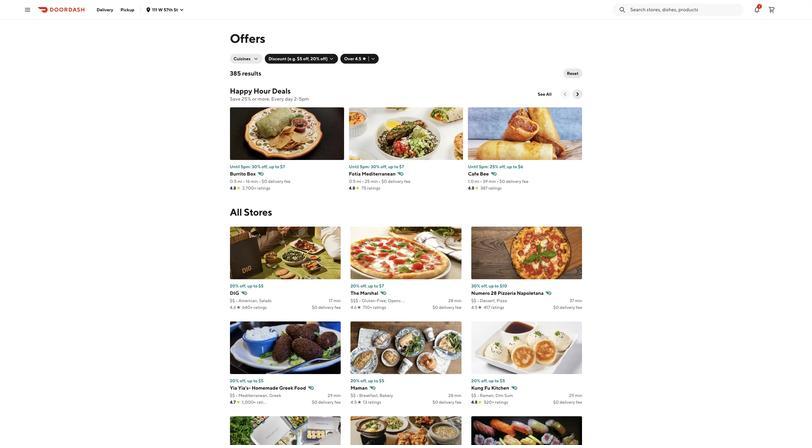 Task type: vqa. For each thing, say whether or not it's contained in the screenshot.


Task type: locate. For each thing, give the bounding box(es) containing it.
food
[[294, 385, 306, 391]]

fee for kung fu kitchen
[[576, 400, 583, 405]]

2 until from the left
[[349, 164, 359, 169]]

2 28 min from the top
[[449, 393, 462, 398]]

2 4.6 from the left
[[351, 305, 357, 310]]

mi
[[238, 179, 242, 184], [357, 179, 361, 184], [475, 179, 480, 184]]

until 5pm: 25% off, up to $6
[[468, 164, 524, 169]]

maman
[[351, 385, 368, 391]]

up up yia's-
[[247, 379, 253, 383]]

$7 for mediterranean
[[399, 164, 404, 169]]

off, up fu
[[481, 379, 488, 383]]

4.8 left 520+
[[472, 400, 478, 405]]

greek left food
[[279, 385, 293, 391]]

to for numero 28 pizzeria napoletana
[[495, 284, 499, 289]]

delivery for maman
[[439, 400, 455, 405]]

delivery for kung fu kitchen
[[560, 400, 575, 405]]

2 horizontal spatial mi
[[475, 179, 480, 184]]

$6
[[518, 164, 524, 169]]

2,700+ ratings
[[242, 186, 271, 191]]

28 for the marshal
[[449, 298, 454, 303]]

0 vertical spatial greek
[[279, 385, 293, 391]]

20% off, up to $5 up maman
[[351, 379, 385, 383]]

28 min for the marshal
[[449, 298, 462, 303]]

ratings down salads
[[254, 305, 267, 310]]

1,000+ ratings
[[242, 400, 270, 405]]

$7 up '0.5 mi • 16 min • $0 delivery fee'
[[280, 164, 285, 169]]

5pm: up fotia mediterranean
[[360, 164, 370, 169]]

to up '0.5 mi • 16 min • $0 delivery fee'
[[275, 164, 279, 169]]

2 horizontal spatial $7
[[399, 164, 404, 169]]

to up marshal
[[374, 284, 378, 289]]

29 min
[[328, 393, 341, 398], [569, 393, 583, 398]]

off, up the marshal
[[361, 284, 367, 289]]

710+ ratings
[[363, 305, 386, 310]]

up left $10
[[489, 284, 494, 289]]

mediterranean,
[[239, 393, 268, 398]]

up for kung fu kitchen
[[489, 379, 494, 383]]

$5 inside button
[[297, 56, 302, 61]]

1 4.6 from the left
[[230, 305, 236, 310]]

$7 up 0.5 mi • 25 min • $0 delivery fee
[[399, 164, 404, 169]]

0 horizontal spatial 25%
[[242, 96, 251, 102]]

28
[[491, 290, 497, 296], [449, 298, 454, 303], [449, 393, 454, 398]]

0.5 down burrito
[[230, 179, 237, 184]]

37 min
[[570, 298, 583, 303]]

30% up box
[[252, 164, 261, 169]]

25
[[365, 179, 370, 184]]

1 mi from the left
[[238, 179, 242, 184]]

0 horizontal spatial 29 min
[[328, 393, 341, 398]]

$7 up free,
[[379, 284, 384, 289]]

$0 for numero 28 pizzeria napoletana
[[554, 305, 559, 310]]

dim
[[496, 393, 504, 398]]

4.8 down 1.0
[[468, 186, 475, 191]]

1 horizontal spatial 0.5
[[349, 179, 356, 184]]

1.0
[[468, 179, 474, 184]]

previous button of carousel image
[[562, 91, 568, 97]]

to up the $$ • breakfast, bakery
[[374, 379, 378, 383]]

$$ down dig
[[230, 298, 235, 303]]

cafe
[[468, 171, 479, 177]]

5pm: up burrito box
[[241, 164, 251, 169]]

$5 up bakery
[[379, 379, 385, 383]]

0 horizontal spatial until 5pm: 30% off, up to $7
[[230, 164, 285, 169]]

up up the mediterranean
[[388, 164, 394, 169]]

3 mi from the left
[[475, 179, 480, 184]]

4.7
[[230, 400, 236, 405]]

30% up numero
[[472, 284, 481, 289]]

3 until from the left
[[468, 164, 478, 169]]

25% left or
[[242, 96, 251, 102]]

1 vertical spatial greek
[[269, 393, 281, 398]]

2 5pm: from the left
[[360, 164, 370, 169]]

to
[[275, 164, 279, 169], [394, 164, 399, 169], [513, 164, 517, 169], [253, 284, 258, 289], [374, 284, 378, 289], [495, 284, 499, 289], [253, 379, 258, 383], [374, 379, 378, 383], [495, 379, 499, 383]]

$0 delivery fee for kung fu kitchen
[[554, 400, 583, 405]]

• down numero
[[477, 298, 479, 303]]

1 5pm: from the left
[[241, 164, 251, 169]]

1 horizontal spatial mi
[[357, 179, 361, 184]]

until up cafe at top right
[[468, 164, 478, 169]]

387
[[481, 186, 488, 191]]

29 min for yia yia's- homemade greek food
[[328, 393, 341, 398]]

to left $10
[[495, 284, 499, 289]]

$$ for dig
[[230, 298, 235, 303]]

$$ down maman
[[351, 393, 356, 398]]

1 28 min from the top
[[449, 298, 462, 303]]

$0 delivery fee
[[312, 305, 341, 310], [433, 305, 462, 310], [554, 305, 583, 310], [312, 400, 341, 405], [433, 400, 462, 405], [554, 400, 583, 405]]

20% up dig
[[230, 284, 239, 289]]

2 mi from the left
[[357, 179, 361, 184]]

notification bell image
[[754, 6, 761, 13]]

1 horizontal spatial 25%
[[490, 164, 499, 169]]

$$ down the kung
[[472, 393, 477, 398]]

greek
[[279, 385, 293, 391], [269, 393, 281, 398]]

off,
[[303, 56, 310, 61], [262, 164, 268, 169], [381, 164, 387, 169], [500, 164, 506, 169], [240, 284, 246, 289], [361, 284, 367, 289], [481, 284, 488, 289], [240, 379, 246, 383], [361, 379, 367, 383], [481, 379, 488, 383]]

off, up maman
[[361, 379, 367, 383]]

dessert,
[[480, 298, 496, 303]]

until 5pm: 30% off, up to $7
[[230, 164, 285, 169], [349, 164, 404, 169]]

4.6 down $$$
[[351, 305, 357, 310]]

1 horizontal spatial 5pm:
[[360, 164, 370, 169]]

2 0.5 from the left
[[349, 179, 356, 184]]

0 vertical spatial 4.5
[[355, 56, 362, 61]]

$$ for yia yia's- homemade greek food
[[230, 393, 235, 398]]

up up the $$ • breakfast, bakery
[[368, 379, 373, 383]]

0 horizontal spatial 29
[[328, 393, 333, 398]]

5pm: for box
[[241, 164, 251, 169]]

1 vertical spatial all
[[230, 206, 242, 218]]

ratings for the marshal
[[373, 305, 386, 310]]

0 horizontal spatial until
[[230, 164, 240, 169]]

until 5pm: 30% off, up to $7 up the mediterranean
[[349, 164, 404, 169]]

to up homemade
[[253, 379, 258, 383]]

min for maman
[[455, 393, 462, 398]]

2 29 from the left
[[569, 393, 574, 398]]

burrito
[[230, 171, 246, 177]]

1 horizontal spatial 30%
[[371, 164, 380, 169]]

1.0 mi • 39 min • $0 delivery fee
[[468, 179, 529, 184]]

4.6 for the marshal
[[351, 305, 357, 310]]

0 horizontal spatial 5pm:
[[241, 164, 251, 169]]

up for dig
[[247, 284, 253, 289]]

all right see
[[546, 92, 552, 97]]

to up the mediterranean
[[394, 164, 399, 169]]

mi for burrito
[[238, 179, 242, 184]]

4.5 right over
[[355, 56, 362, 61]]

gluten-
[[362, 298, 377, 303]]

5pm: for mediterranean
[[360, 164, 370, 169]]

$5 for dig
[[259, 284, 264, 289]]

1 horizontal spatial 29
[[569, 393, 574, 398]]

20% up yia on the left bottom of page
[[230, 379, 239, 383]]

1 vertical spatial 28
[[449, 298, 454, 303]]

2 horizontal spatial 5pm:
[[479, 164, 489, 169]]

$$ • mediterranean, greek
[[230, 393, 281, 398]]

5pm
[[299, 96, 309, 102]]

min for kung fu kitchen
[[575, 393, 583, 398]]

20% up the kung
[[472, 379, 481, 383]]

111 w 57th st button
[[146, 7, 184, 12]]

to for dig
[[253, 284, 258, 289]]

$0 for yia yia's- homemade greek food
[[312, 400, 318, 405]]

20% up maman
[[351, 379, 360, 383]]

2 until 5pm: 30% off, up to $7 from the left
[[349, 164, 404, 169]]

pickup
[[121, 7, 134, 12]]

1 0.5 from the left
[[230, 179, 237, 184]]

2 vertical spatial 4.5
[[351, 400, 357, 405]]

2-
[[294, 96, 299, 102]]

• down the mediterranean
[[379, 179, 381, 184]]

$0
[[262, 179, 267, 184], [382, 179, 387, 184], [500, 179, 505, 184], [312, 305, 318, 310], [433, 305, 438, 310], [554, 305, 559, 310], [312, 400, 318, 405], [433, 400, 438, 405], [554, 400, 559, 405]]

1 horizontal spatial 29 min
[[569, 393, 583, 398]]

4.6 down dig
[[230, 305, 236, 310]]

1 29 min from the left
[[328, 393, 341, 398]]

delivery for the marshal
[[439, 305, 455, 310]]

to up $$ • american, salads
[[253, 284, 258, 289]]

ratings for maman
[[368, 400, 381, 405]]

1 vertical spatial 4.5
[[472, 305, 478, 310]]

min for yia yia's- homemade greek food
[[334, 393, 341, 398]]

to for yia yia's- homemade greek food
[[253, 379, 258, 383]]

111 w 57th st
[[152, 7, 178, 12]]

640+
[[242, 305, 253, 310]]

ratings down the $$ • mediterranean, greek
[[257, 400, 270, 405]]

over 4.5
[[344, 56, 362, 61]]

breakfast,
[[359, 393, 379, 398]]

0 horizontal spatial 30%
[[252, 164, 261, 169]]

$5 up homemade
[[259, 379, 264, 383]]

daily
[[402, 298, 411, 303]]

17
[[329, 298, 333, 303]]

off, up '0.5 mi • 16 min • $0 delivery fee'
[[262, 164, 268, 169]]

0 horizontal spatial $7
[[280, 164, 285, 169]]

until 5pm: 30% off, up to $7 for mediterranean
[[349, 164, 404, 169]]

greek down yia yia's- homemade greek food
[[269, 393, 281, 398]]

$10
[[500, 284, 507, 289]]

until 5pm: 30% off, up to $7 up box
[[230, 164, 285, 169]]

mediterranean
[[362, 171, 396, 177]]

delivery for dig
[[318, 305, 334, 310]]

3 5pm: from the left
[[479, 164, 489, 169]]

20% for yia yia's- homemade greek food
[[230, 379, 239, 383]]

20% for maman
[[351, 379, 360, 383]]

1 horizontal spatial 4.6
[[351, 305, 357, 310]]

yia yia's- homemade greek food
[[230, 385, 306, 391]]

ratings for kung fu kitchen
[[495, 400, 509, 405]]

20% off, up to $5
[[230, 284, 264, 289], [230, 379, 264, 383], [351, 379, 385, 383], [472, 379, 505, 383]]

1 horizontal spatial until 5pm: 30% off, up to $7
[[349, 164, 404, 169]]

$5 for kung fu kitchen
[[500, 379, 505, 383]]

$$$
[[351, 298, 358, 303]]

mi right 1.0
[[475, 179, 480, 184]]

28 for maman
[[449, 393, 454, 398]]

$5 up kitchen
[[500, 379, 505, 383]]

ratings for yia yia's- homemade greek food
[[257, 400, 270, 405]]

20% off, up to $7
[[351, 284, 384, 289]]

4.8 for cafe bee
[[468, 186, 475, 191]]

28 min
[[449, 298, 462, 303], [449, 393, 462, 398]]

$$ for kung fu kitchen
[[472, 393, 477, 398]]

all left stores
[[230, 206, 242, 218]]

$$ • american, salads
[[230, 298, 272, 303]]

ramen,
[[480, 393, 495, 398]]

• up 387 ratings
[[497, 179, 499, 184]]

until up burrito
[[230, 164, 240, 169]]

0 vertical spatial 28 min
[[449, 298, 462, 303]]

mi down burrito
[[238, 179, 242, 184]]

greek for homemade
[[279, 385, 293, 391]]

$$ down numero
[[472, 298, 477, 303]]

fee for the marshal
[[456, 305, 462, 310]]

1 vertical spatial 28 min
[[449, 393, 462, 398]]

off, inside button
[[303, 56, 310, 61]]

4.8 down burrito
[[230, 186, 236, 191]]

4.8
[[230, 186, 236, 191], [349, 186, 355, 191], [468, 186, 475, 191], [472, 400, 478, 405]]

2 horizontal spatial until
[[468, 164, 478, 169]]

0 vertical spatial 25%
[[242, 96, 251, 102]]

$7
[[280, 164, 285, 169], [399, 164, 404, 169], [379, 284, 384, 289]]

until up fotia
[[349, 164, 359, 169]]

520+ ratings
[[484, 400, 509, 405]]

until for cafe bee
[[468, 164, 478, 169]]

0 horizontal spatial 0.5
[[230, 179, 237, 184]]

20% off, up to $5 up fu
[[472, 379, 505, 383]]

dig
[[230, 290, 239, 296]]

ratings down the $$ • breakfast, bakery
[[368, 400, 381, 405]]

30% up fotia mediterranean
[[371, 164, 380, 169]]

13
[[363, 400, 367, 405]]

• left 39 at the right of the page
[[480, 179, 482, 184]]

5pm: up bee
[[479, 164, 489, 169]]

4.5 left 417
[[472, 305, 478, 310]]

until for fotia mediterranean
[[349, 164, 359, 169]]

$5 up salads
[[259, 284, 264, 289]]

4.5
[[355, 56, 362, 61], [472, 305, 478, 310], [351, 400, 357, 405]]

25% up 1.0 mi • 39 min • $0 delivery fee at right
[[490, 164, 499, 169]]

0 horizontal spatial mi
[[238, 179, 242, 184]]

mi left 25
[[357, 179, 361, 184]]

off, up yia's-
[[240, 379, 246, 383]]

4.5 inside "button"
[[355, 56, 362, 61]]

0 vertical spatial 28
[[491, 290, 497, 296]]

burrito box
[[230, 171, 256, 177]]

$0 for kung fu kitchen
[[554, 400, 559, 405]]

$5
[[297, 56, 302, 61], [259, 284, 264, 289], [259, 379, 264, 383], [379, 379, 385, 383], [500, 379, 505, 383]]

open menu image
[[24, 6, 31, 13]]

up up marshal
[[368, 284, 373, 289]]

1 until 5pm: 30% off, up to $7 from the left
[[230, 164, 285, 169]]

28 min for maman
[[449, 393, 462, 398]]

4.6
[[230, 305, 236, 310], [351, 305, 357, 310]]

30% for box
[[252, 164, 261, 169]]

• down the kung
[[477, 393, 479, 398]]

ratings for dig
[[254, 305, 267, 310]]

marshal
[[360, 290, 379, 296]]

4.8 left 75
[[349, 186, 355, 191]]

fee for numero 28 pizzeria napoletana
[[576, 305, 583, 310]]

1 vertical spatial 25%
[[490, 164, 499, 169]]

1 horizontal spatial until
[[349, 164, 359, 169]]

up up $$ • american, salads
[[247, 284, 253, 289]]

fee for dig
[[335, 305, 341, 310]]

0.5 down fotia
[[349, 179, 356, 184]]

2 29 min from the left
[[569, 393, 583, 398]]

20% left off)
[[311, 56, 320, 61]]

off, right the (e.g.
[[303, 56, 310, 61]]

0 vertical spatial all
[[546, 92, 552, 97]]

25% inside happy hour deals save 25% or more. every day 2-5pm
[[242, 96, 251, 102]]

•
[[243, 179, 245, 184], [259, 179, 261, 184], [362, 179, 364, 184], [379, 179, 381, 184], [480, 179, 482, 184], [497, 179, 499, 184], [236, 298, 238, 303], [359, 298, 361, 303], [477, 298, 479, 303], [236, 393, 238, 398], [357, 393, 358, 398], [477, 393, 479, 398]]

$0 delivery fee for numero 28 pizzeria napoletana
[[554, 305, 583, 310]]

30% off, up to $10
[[472, 284, 507, 289]]

min for the marshal
[[455, 298, 462, 303]]

up for yia yia's- homemade greek food
[[247, 379, 253, 383]]

$$ up 4.7
[[230, 393, 235, 398]]

ratings down $$$ • gluten-free, opens daily at the bottom of the page
[[373, 305, 386, 310]]

20% up the
[[351, 284, 360, 289]]

20% off, up to $5 up yia's-
[[230, 379, 264, 383]]

$0 for dig
[[312, 305, 318, 310]]

discount (e.g. $5 off, 20% off) button
[[265, 54, 338, 64]]

1 29 from the left
[[328, 393, 333, 398]]

$5 right the (e.g.
[[297, 56, 302, 61]]

mi for fotia
[[357, 179, 361, 184]]

1 until from the left
[[230, 164, 240, 169]]

ratings down dim
[[495, 400, 509, 405]]

up up kung fu kitchen
[[489, 379, 494, 383]]

0 horizontal spatial 4.6
[[230, 305, 236, 310]]

• down maman
[[357, 393, 358, 398]]

4.5 left '13'
[[351, 400, 357, 405]]

2 vertical spatial 28
[[449, 393, 454, 398]]

20% off, up to $5 up dig
[[230, 284, 264, 289]]

$$
[[230, 298, 235, 303], [472, 298, 477, 303], [230, 393, 235, 398], [351, 393, 356, 398], [472, 393, 477, 398]]

111
[[152, 7, 157, 12]]



Task type: describe. For each thing, give the bounding box(es) containing it.
min for numero 28 pizzeria napoletana
[[575, 298, 583, 303]]

off, up 1.0 mi • 39 min • $0 delivery fee at right
[[500, 164, 506, 169]]

the
[[351, 290, 359, 296]]

bakery
[[380, 393, 393, 398]]

1,000+
[[242, 400, 256, 405]]

0 horizontal spatial all
[[230, 206, 242, 218]]

$5 for maman
[[379, 379, 385, 383]]

$7 for box
[[280, 164, 285, 169]]

$0 delivery fee for the marshal
[[433, 305, 462, 310]]

20% inside button
[[311, 56, 320, 61]]

75
[[362, 186, 367, 191]]

$$ • breakfast, bakery
[[351, 393, 393, 398]]

fu
[[485, 385, 491, 391]]

4.8 for fotia mediterranean
[[349, 186, 355, 191]]

$$ for maman
[[351, 393, 356, 398]]

4.5 for numero 28 pizzeria napoletana
[[472, 305, 478, 310]]

• up 4.7
[[236, 393, 238, 398]]

yia
[[230, 385, 237, 391]]

20% off, up to $5 for maman
[[351, 379, 385, 383]]

min for dig
[[334, 298, 341, 303]]

off)
[[321, 56, 328, 61]]

until 5pm: 30% off, up to $7 for box
[[230, 164, 285, 169]]

greek for mediterranean,
[[269, 393, 281, 398]]

20% for the marshal
[[351, 284, 360, 289]]

day
[[285, 96, 293, 102]]

417 ratings
[[484, 305, 505, 310]]

box
[[247, 171, 256, 177]]

57th
[[164, 7, 173, 12]]

reset button
[[564, 69, 583, 78]]

w
[[158, 7, 163, 12]]

see all link
[[534, 89, 556, 99]]

next button of carousel image
[[575, 91, 581, 97]]

cuisines button
[[230, 54, 263, 64]]

710+
[[363, 305, 372, 310]]

0.5 for fotia mediterranean
[[349, 179, 356, 184]]

$$ • ramen, dim sum
[[472, 393, 513, 398]]

cuisines
[[234, 56, 251, 61]]

save
[[230, 96, 241, 102]]

fotia
[[349, 171, 361, 177]]

up for the marshal
[[368, 284, 373, 289]]

ratings down 0.5 mi • 25 min • $0 delivery fee
[[367, 186, 381, 191]]

fee for yia yia's- homemade greek food
[[335, 400, 341, 405]]

more.
[[258, 96, 270, 102]]

up for numero 28 pizzeria napoletana
[[489, 284, 494, 289]]

all stores
[[230, 206, 272, 218]]

37
[[570, 298, 574, 303]]

to for kung fu kitchen
[[495, 379, 499, 383]]

opens
[[388, 298, 401, 303]]

off, up numero
[[481, 284, 488, 289]]

520+
[[484, 400, 494, 405]]

4.8 for burrito box
[[230, 186, 236, 191]]

yia's-
[[238, 385, 251, 391]]

deals
[[272, 87, 291, 95]]

• up "2,700+ ratings"
[[259, 179, 261, 184]]

napoletana
[[517, 290, 544, 296]]

1 horizontal spatial $7
[[379, 284, 384, 289]]

$5 for yia yia's- homemade greek food
[[259, 379, 264, 383]]

delivery for yia yia's- homemade greek food
[[318, 400, 334, 405]]

stores
[[244, 206, 272, 218]]

$0 delivery fee for yia yia's- homemade greek food
[[312, 400, 341, 405]]

salads
[[259, 298, 272, 303]]

17 min
[[329, 298, 341, 303]]

$0 for the marshal
[[433, 305, 438, 310]]

385
[[230, 70, 241, 77]]

to left the $6
[[513, 164, 517, 169]]

30% for mediterranean
[[371, 164, 380, 169]]

to for the marshal
[[374, 284, 378, 289]]

29 min for kung fu kitchen
[[569, 393, 583, 398]]

the marshal
[[351, 290, 379, 296]]

$$ for numero 28 pizzeria napoletana
[[472, 298, 477, 303]]

kung fu kitchen
[[472, 385, 510, 391]]

1 horizontal spatial all
[[546, 92, 552, 97]]

kung
[[472, 385, 484, 391]]

417
[[484, 305, 491, 310]]

delivery button
[[93, 5, 117, 15]]

39
[[483, 179, 488, 184]]

mi for cafe
[[475, 179, 480, 184]]

29 for kung fu kitchen
[[569, 393, 574, 398]]

20% off, up to $5 for kung fu kitchen
[[472, 379, 505, 383]]

4.6 for dig
[[230, 305, 236, 310]]

hour
[[254, 87, 271, 95]]

$0 delivery fee for dig
[[312, 305, 341, 310]]

up left the $6
[[507, 164, 512, 169]]

16
[[246, 179, 250, 184]]

29 for yia yia's- homemade greek food
[[328, 393, 333, 398]]

up for maman
[[368, 379, 373, 383]]

off, up the mediterranean
[[381, 164, 387, 169]]

0.5 mi • 16 min • $0 delivery fee
[[230, 179, 291, 184]]

numero
[[472, 290, 490, 296]]

20% for dig
[[230, 284, 239, 289]]

offers
[[230, 31, 266, 46]]

(e.g.
[[288, 56, 296, 61]]

Store search: begin typing to search for stores available on DoorDash text field
[[631, 6, 740, 13]]

ratings down 1.0 mi • 39 min • $0 delivery fee at right
[[489, 186, 502, 191]]

$$$ • gluten-free, opens daily
[[351, 298, 411, 303]]

pickup button
[[117, 5, 138, 15]]

happy hour deals save 25% or more. every day 2-5pm
[[230, 87, 309, 102]]

every
[[271, 96, 284, 102]]

385 results
[[230, 70, 261, 77]]

20% off, up to $5 for yia yia's- homemade greek food
[[230, 379, 264, 383]]

discount (e.g. $5 off, 20% off)
[[269, 56, 328, 61]]

until for burrito box
[[230, 164, 240, 169]]

free,
[[377, 298, 387, 303]]

up up '0.5 mi • 16 min • $0 delivery fee'
[[269, 164, 274, 169]]

bee
[[480, 171, 489, 177]]

2 horizontal spatial 30%
[[472, 284, 481, 289]]

0 items, open order cart image
[[769, 6, 776, 13]]

american,
[[239, 298, 258, 303]]

numero 28 pizzeria napoletana
[[472, 290, 544, 296]]

1
[[759, 4, 761, 8]]

to for maman
[[374, 379, 378, 383]]

• left 16
[[243, 179, 245, 184]]

delivery
[[97, 7, 113, 12]]

20% for kung fu kitchen
[[472, 379, 481, 383]]

delivery for numero 28 pizzeria napoletana
[[560, 305, 575, 310]]

• left 25
[[362, 179, 364, 184]]

discount
[[269, 56, 287, 61]]

0.5 for burrito box
[[230, 179, 237, 184]]

fotia mediterranean
[[349, 171, 396, 177]]

off, up the american,
[[240, 284, 246, 289]]

kitchen
[[492, 385, 510, 391]]

$0 delivery fee for maman
[[433, 400, 462, 405]]

4.5 for maman
[[351, 400, 357, 405]]

fee for maman
[[456, 400, 462, 405]]

5pm: for bee
[[479, 164, 489, 169]]

see
[[538, 92, 546, 97]]

see all
[[538, 92, 552, 97]]

ratings down '0.5 mi • 16 min • $0 delivery fee'
[[257, 186, 271, 191]]

20% off, up to $5 for dig
[[230, 284, 264, 289]]

over 4.5 button
[[341, 54, 379, 64]]

2,700+
[[242, 186, 256, 191]]

or
[[252, 96, 257, 102]]

13 ratings
[[363, 400, 381, 405]]

results
[[242, 70, 261, 77]]

ratings for numero 28 pizzeria napoletana
[[491, 305, 505, 310]]

homemade
[[252, 385, 278, 391]]

• down dig
[[236, 298, 238, 303]]

• right $$$
[[359, 298, 361, 303]]

st
[[174, 7, 178, 12]]

$0 for maman
[[433, 400, 438, 405]]

75 ratings
[[362, 186, 381, 191]]

pizzeria
[[498, 290, 516, 296]]



